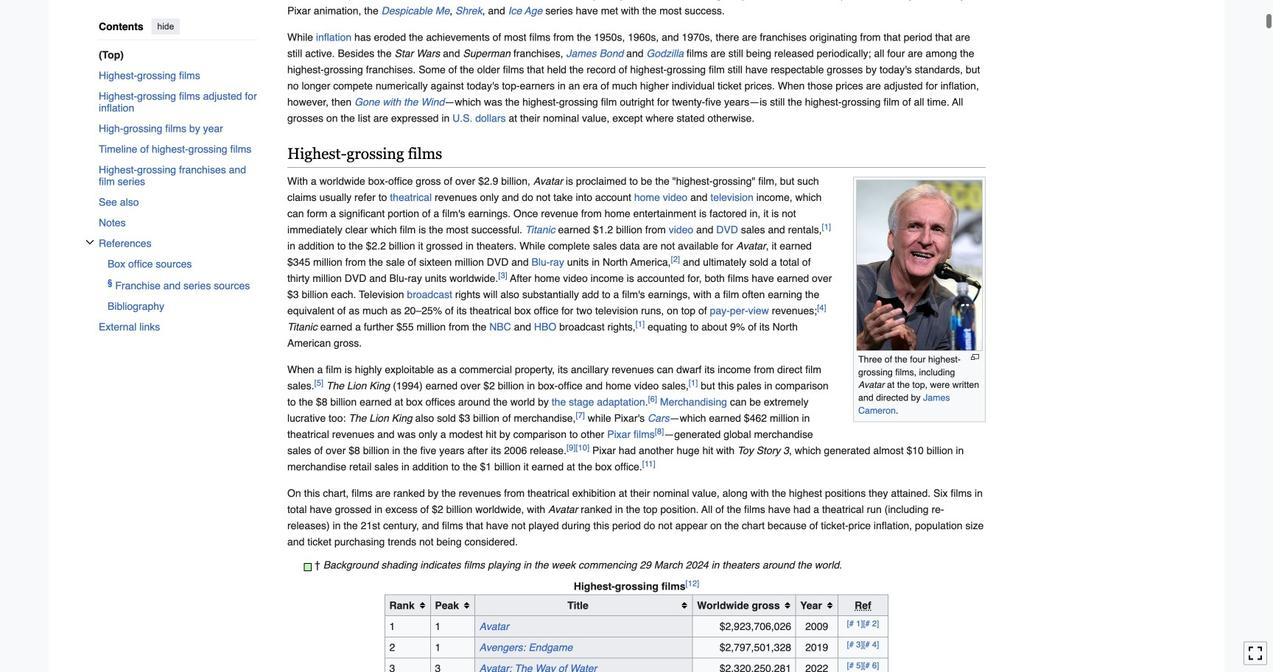 Task type: locate. For each thing, give the bounding box(es) containing it.
a portrait of a middle aged man with greying hair. image
[[856, 180, 983, 352]]

fullscreen image
[[1248, 647, 1263, 661]]



Task type: vqa. For each thing, say whether or not it's contained in the screenshot.
middle China
no



Task type: describe. For each thing, give the bounding box(es) containing it.
x small image
[[85, 238, 94, 247]]



